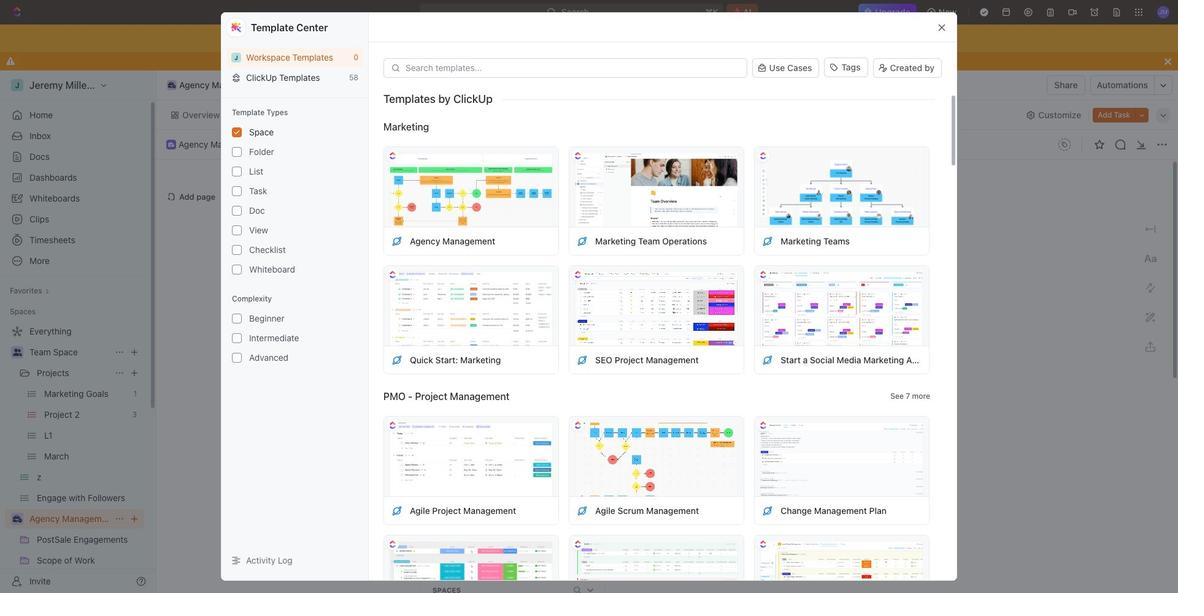 Task type: locate. For each thing, give the bounding box(es) containing it.
business time image
[[168, 82, 176, 88], [168, 142, 174, 147]]

sidebar navigation
[[0, 71, 156, 594]]

None checkbox
[[232, 167, 242, 177], [232, 187, 242, 196], [232, 206, 242, 216], [232, 226, 242, 236], [232, 245, 242, 255], [232, 265, 242, 275], [232, 314, 242, 324], [232, 334, 242, 344], [232, 167, 242, 177], [232, 187, 242, 196], [232, 206, 242, 216], [232, 226, 242, 236], [232, 245, 242, 255], [232, 265, 242, 275], [232, 314, 242, 324], [232, 334, 242, 344]]

None checkbox
[[232, 128, 242, 137], [232, 147, 242, 157], [232, 353, 242, 363], [232, 128, 242, 137], [232, 147, 242, 157], [232, 353, 242, 363]]

space template element
[[391, 236, 403, 247], [577, 236, 588, 247], [762, 236, 773, 247], [391, 355, 403, 366], [577, 355, 588, 366], [762, 355, 773, 366], [391, 506, 403, 517], [577, 506, 588, 517], [762, 506, 773, 517]]

Search templates... text field
[[406, 63, 740, 73]]

tree inside the sidebar navigation
[[5, 322, 144, 594]]

space template image
[[391, 236, 403, 247], [577, 236, 588, 247], [391, 355, 403, 366], [577, 506, 588, 517]]

tree
[[5, 322, 144, 594]]

space template image
[[762, 236, 773, 247], [577, 355, 588, 366], [762, 355, 773, 366], [391, 506, 403, 517], [762, 506, 773, 517]]



Task type: describe. For each thing, give the bounding box(es) containing it.
user group image
[[13, 349, 22, 356]]

business time image
[[13, 516, 22, 523]]

jeremy miller's workspace, , element
[[231, 52, 241, 62]]

0 vertical spatial business time image
[[168, 82, 176, 88]]

1 vertical spatial business time image
[[168, 142, 174, 147]]



Task type: vqa. For each thing, say whether or not it's contained in the screenshot.
2nd row from the bottom of the page
no



